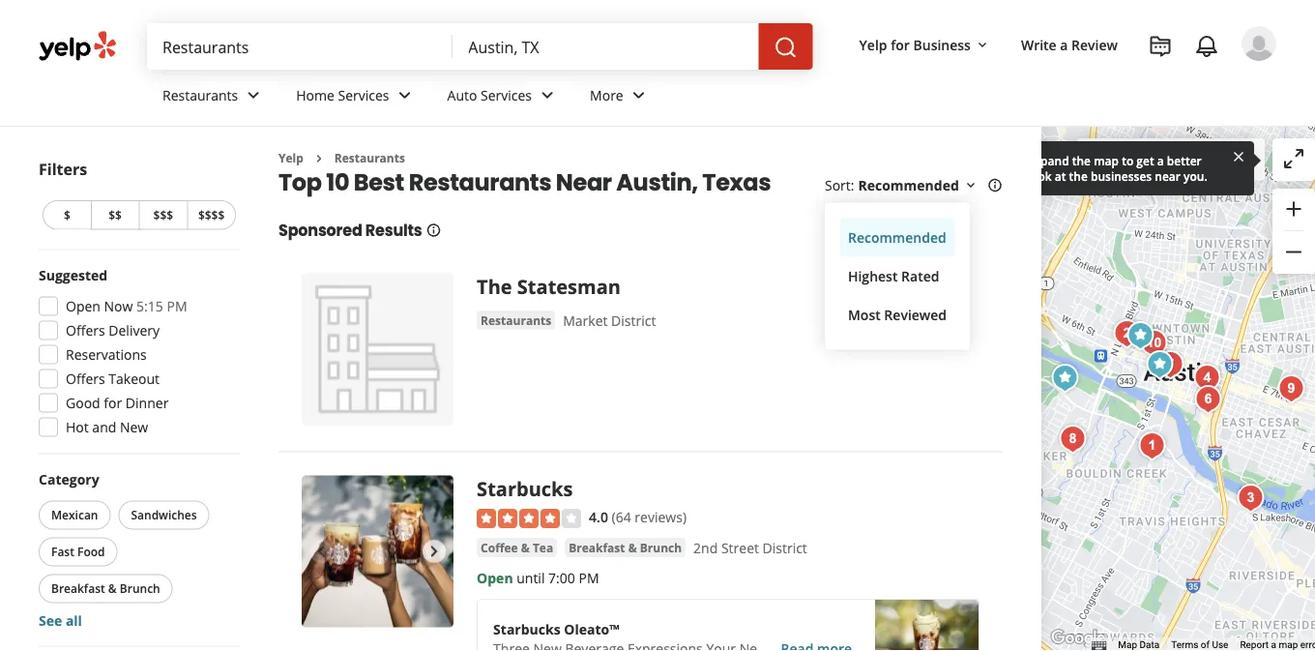 Task type: vqa. For each thing, say whether or not it's contained in the screenshot.
Tea
yes



Task type: locate. For each thing, give the bounding box(es) containing it.
best
[[354, 166, 404, 198]]

market district
[[563, 311, 656, 330]]

16 info v2 image
[[988, 178, 1003, 193]]

1 horizontal spatial &
[[521, 539, 530, 555]]

sandwiches
[[131, 507, 197, 523]]

get
[[1137, 152, 1155, 168]]

0 vertical spatial starbucks
[[477, 476, 573, 502]]

1 horizontal spatial for
[[891, 35, 910, 54]]

24 chevron down v2 image left home
[[242, 84, 265, 107]]

1 horizontal spatial open
[[477, 568, 513, 587]]

write a review
[[1022, 35, 1119, 54]]

0 horizontal spatial none field
[[163, 36, 438, 57]]

0 horizontal spatial services
[[338, 86, 389, 104]]

map for moves
[[1180, 151, 1209, 169]]

aba - austin image
[[1133, 427, 1172, 465]]

open down suggested
[[66, 297, 101, 315]]

1 horizontal spatial brunch
[[640, 539, 682, 555]]

& inside group
[[108, 581, 117, 597]]

1 vertical spatial starbucks
[[494, 620, 561, 638]]

map
[[1119, 639, 1138, 651]]

16 chevron down v2 image left 16 info v2 image
[[964, 178, 979, 193]]

expand map image
[[1283, 147, 1306, 170]]

brunch inside breakfast & brunch link
[[640, 539, 682, 555]]

starbucks up 4 star rating image
[[477, 476, 573, 502]]

1 horizontal spatial breakfast & brunch button
[[565, 538, 686, 557]]

24 chevron down v2 image inside 'auto services' link
[[536, 84, 559, 107]]

pm right 7:00
[[579, 568, 599, 587]]

breakfast & brunch down (64
[[569, 539, 682, 555]]

coffee & tea
[[481, 539, 554, 555]]

recommended up highest rated button
[[849, 228, 947, 247]]

projects image
[[1149, 35, 1173, 58]]

ruby a. image
[[1242, 26, 1277, 61]]

open until 7:00 pm
[[477, 568, 599, 587]]

1 horizontal spatial none field
[[469, 36, 744, 57]]

1 services from the left
[[338, 86, 389, 104]]

pm for sponsored results
[[579, 568, 599, 587]]

services right home
[[338, 86, 389, 104]]

0 vertical spatial recommended
[[859, 176, 960, 194]]

breakfast & brunch button
[[565, 538, 686, 557], [39, 574, 173, 603]]

brunch inside group
[[120, 581, 160, 597]]

salty sow image
[[1283, 229, 1316, 268]]

a right report
[[1272, 639, 1277, 651]]

16 chevron down v2 image
[[975, 37, 991, 53], [964, 178, 979, 193]]

16 chevron down v2 image for yelp for business
[[975, 37, 991, 53]]

2 horizontal spatial 24 chevron down v2 image
[[536, 84, 559, 107]]

1 vertical spatial breakfast & brunch
[[51, 581, 160, 597]]

1 offers from the top
[[66, 321, 105, 340]]

1 vertical spatial for
[[104, 394, 122, 412]]

for inside button
[[891, 35, 910, 54]]

1 vertical spatial a
[[1158, 152, 1165, 168]]

& for breakfast & brunch link
[[629, 539, 637, 555]]

$ button
[[43, 200, 91, 230]]

pm right 5:15
[[167, 297, 187, 315]]

yelp for business button
[[852, 27, 998, 62]]

open for sponsored results
[[477, 568, 513, 587]]

1 vertical spatial breakfast & brunch button
[[39, 574, 173, 603]]

2 services from the left
[[481, 86, 532, 104]]

map for erro
[[1280, 639, 1299, 651]]

restaurants inside button
[[481, 312, 552, 328]]

2 horizontal spatial map
[[1280, 639, 1299, 651]]

16 chevron down v2 image right business
[[975, 37, 991, 53]]

map
[[1180, 151, 1209, 169], [1094, 152, 1120, 168], [1280, 639, 1299, 651]]

filters
[[39, 159, 87, 179]]

& for the coffee & tea link
[[521, 539, 530, 555]]

recommended inside button
[[849, 228, 947, 247]]

24 chevron down v2 image for home services
[[393, 84, 417, 107]]

3 24 chevron down v2 image from the left
[[536, 84, 559, 107]]

recommended up recommended button
[[859, 176, 960, 194]]

district right market
[[612, 311, 656, 330]]

0 horizontal spatial &
[[108, 581, 117, 597]]

open down coffee
[[477, 568, 513, 587]]

1 horizontal spatial pm
[[579, 568, 599, 587]]

terms of use link
[[1172, 639, 1229, 651]]

near
[[556, 166, 612, 198]]

2 none field from the left
[[469, 36, 744, 57]]

most reviewed button
[[841, 296, 955, 334]]

None search field
[[147, 23, 817, 70]]

2 offers from the top
[[66, 370, 105, 388]]

group containing category
[[35, 470, 240, 630]]

offers up good
[[66, 370, 105, 388]]

(64
[[612, 508, 632, 526]]

16 chevron down v2 image inside recommended dropdown button
[[964, 178, 979, 193]]

coffee
[[481, 539, 518, 555]]

1 horizontal spatial yelp
[[860, 35, 888, 54]]

search as map moves
[[1116, 151, 1254, 169]]

& down fast food button
[[108, 581, 117, 597]]

offers
[[66, 321, 105, 340], [66, 370, 105, 388]]

report a map erro link
[[1241, 639, 1316, 651]]

0 vertical spatial brunch
[[640, 539, 682, 555]]

yelp left 16 chevron right v2 icon
[[279, 150, 304, 166]]

expand the map to get a better look at the businesses near you.
[[1028, 152, 1208, 184]]

starbucks oleato™
[[494, 620, 620, 638]]

0 vertical spatial pm
[[167, 297, 187, 315]]

breakfast up the all
[[51, 581, 105, 597]]

24 chevron down v2 image inside the restaurants link
[[242, 84, 265, 107]]

restaurants link
[[147, 70, 281, 126], [335, 150, 405, 166], [477, 310, 556, 330]]

0 vertical spatial a
[[1061, 35, 1069, 54]]

1 vertical spatial breakfast
[[51, 581, 105, 597]]

0 horizontal spatial map
[[1094, 152, 1120, 168]]

hot and new
[[66, 418, 148, 436]]

offers for offers takeout
[[66, 370, 105, 388]]

None field
[[163, 36, 438, 57], [469, 36, 744, 57]]

open inside group
[[66, 297, 101, 315]]

top 10 best restaurants near austin, texas
[[279, 166, 771, 198]]

map left to
[[1094, 152, 1120, 168]]

breakfast
[[569, 539, 626, 555], [51, 581, 105, 597]]

breakfast & brunch down food
[[51, 581, 160, 597]]

1 vertical spatial pm
[[579, 568, 599, 587]]

0 vertical spatial yelp
[[860, 35, 888, 54]]

yelp for business
[[860, 35, 971, 54]]

0 horizontal spatial open
[[66, 297, 101, 315]]

2 horizontal spatial a
[[1272, 639, 1277, 651]]

0 horizontal spatial pm
[[167, 297, 187, 315]]

map left erro
[[1280, 639, 1299, 651]]

report a map erro
[[1241, 639, 1316, 651]]

of
[[1202, 639, 1210, 651]]

1 horizontal spatial breakfast & brunch
[[569, 539, 682, 555]]

2 24 chevron down v2 image from the left
[[393, 84, 417, 107]]

close image
[[1232, 148, 1247, 164]]

0 horizontal spatial breakfast & brunch
[[51, 581, 160, 597]]

24 chevron down v2 image for restaurants
[[242, 84, 265, 107]]

offers takeout
[[66, 370, 160, 388]]

1 vertical spatial open
[[477, 568, 513, 587]]

yelp for yelp link
[[279, 150, 304, 166]]

none field up home
[[163, 36, 438, 57]]

16 chevron down v2 image inside yelp for business button
[[975, 37, 991, 53]]

group
[[1273, 189, 1316, 274], [33, 266, 240, 443], [35, 470, 240, 630]]

review
[[1072, 35, 1119, 54]]

0 horizontal spatial 24 chevron down v2 image
[[242, 84, 265, 107]]

breakfast inside breakfast & brunch link
[[569, 539, 626, 555]]

a right write
[[1061, 35, 1069, 54]]

16 info v2 image
[[426, 222, 442, 238]]

2 vertical spatial restaurants link
[[477, 310, 556, 330]]

more
[[590, 86, 624, 104]]

0 vertical spatial open
[[66, 297, 101, 315]]

home services
[[296, 86, 389, 104]]

map inside expand the map to get a better look at the businesses near you.
[[1094, 152, 1120, 168]]

24 chevron down v2 image
[[242, 84, 265, 107], [393, 84, 417, 107], [536, 84, 559, 107]]

$$$$
[[198, 207, 225, 223]]

0 vertical spatial offers
[[66, 321, 105, 340]]

district right street
[[763, 539, 808, 557]]

write a review link
[[1014, 27, 1126, 62]]

1 horizontal spatial restaurants link
[[335, 150, 405, 166]]

brunch down sandwiches button
[[120, 581, 160, 597]]

yelp left business
[[860, 35, 888, 54]]

breakfast down "4.0"
[[569, 539, 626, 555]]

fast food button
[[39, 537, 118, 567]]

highest
[[849, 267, 898, 285]]

2 horizontal spatial &
[[629, 539, 637, 555]]

1 horizontal spatial a
[[1158, 152, 1165, 168]]

a for report
[[1272, 639, 1277, 651]]

0 horizontal spatial yelp
[[279, 150, 304, 166]]

auto
[[448, 86, 477, 104]]

as
[[1163, 151, 1177, 169]]

starbucks down until
[[494, 620, 561, 638]]

for for yelp
[[891, 35, 910, 54]]

map for to
[[1094, 152, 1120, 168]]

coffee & tea link
[[477, 538, 557, 557]]

better
[[1168, 152, 1202, 168]]

1 horizontal spatial map
[[1180, 151, 1209, 169]]

anthem image
[[1189, 380, 1228, 419]]

$$$ button
[[139, 200, 187, 230]]

breakfast & brunch button down food
[[39, 574, 173, 603]]

none field up more
[[469, 36, 744, 57]]

qi austin image
[[1108, 314, 1147, 353]]

breakfast & brunch button down (64
[[565, 538, 686, 557]]

yelp inside button
[[860, 35, 888, 54]]

for for good
[[104, 394, 122, 412]]

$$
[[109, 207, 122, 223]]

0 vertical spatial breakfast & brunch
[[569, 539, 682, 555]]

for down offers takeout
[[104, 394, 122, 412]]

none field near
[[469, 36, 744, 57]]

0 vertical spatial restaurants link
[[147, 70, 281, 126]]

for left business
[[891, 35, 910, 54]]

recommended button
[[859, 176, 979, 194]]

yelp
[[860, 35, 888, 54], [279, 150, 304, 166]]

24 chevron down v2 image inside home services link
[[393, 84, 417, 107]]

0 vertical spatial for
[[891, 35, 910, 54]]

1 horizontal spatial 24 chevron down v2 image
[[393, 84, 417, 107]]

takeout
[[109, 370, 160, 388]]

2nd
[[694, 539, 718, 557]]

0 horizontal spatial a
[[1061, 35, 1069, 54]]

4.0 (64 reviews)
[[589, 508, 687, 526]]

a right get
[[1158, 152, 1165, 168]]

0 vertical spatial 16 chevron down v2 image
[[975, 37, 991, 53]]

1 none field from the left
[[163, 36, 438, 57]]

$
[[64, 207, 70, 223]]

4.0
[[589, 508, 609, 526]]

pm for filters
[[167, 297, 187, 315]]

1 horizontal spatial breakfast
[[569, 539, 626, 555]]

1 vertical spatial yelp
[[279, 150, 304, 166]]

1 vertical spatial restaurants link
[[335, 150, 405, 166]]

a
[[1061, 35, 1069, 54], [1158, 152, 1165, 168], [1272, 639, 1277, 651]]

1 horizontal spatial services
[[481, 86, 532, 104]]

next image
[[423, 540, 446, 563]]

reservations
[[66, 345, 147, 364]]

starbucks for starbucks
[[477, 476, 573, 502]]

restaurants inside "business categories" element
[[163, 86, 238, 104]]

suggested
[[39, 266, 108, 284]]

breakfast & brunch
[[569, 539, 682, 555], [51, 581, 160, 597]]

& left tea
[[521, 539, 530, 555]]

2 vertical spatial a
[[1272, 639, 1277, 651]]

1 vertical spatial 16 chevron down v2 image
[[964, 178, 979, 193]]

map right as
[[1180, 151, 1209, 169]]

0 horizontal spatial brunch
[[120, 581, 160, 597]]

open
[[66, 297, 101, 315], [477, 568, 513, 587]]

a for write
[[1061, 35, 1069, 54]]

24 chevron down v2 image right auto services
[[536, 84, 559, 107]]

0 vertical spatial breakfast
[[569, 539, 626, 555]]

1 vertical spatial recommended
[[849, 228, 947, 247]]

recommended button
[[841, 218, 955, 257]]

brunch down the reviews) on the bottom of the page
[[640, 539, 682, 555]]

2 horizontal spatial restaurants link
[[477, 310, 556, 330]]

1 24 chevron down v2 image from the left
[[242, 84, 265, 107]]

pm
[[167, 297, 187, 315], [579, 568, 599, 587]]

4 star rating image
[[477, 509, 582, 528]]

top
[[279, 166, 322, 198]]

&
[[521, 539, 530, 555], [629, 539, 637, 555], [108, 581, 117, 597]]

0 horizontal spatial for
[[104, 394, 122, 412]]

offers up reservations
[[66, 321, 105, 340]]

1 horizontal spatial district
[[763, 539, 808, 557]]

recommended
[[859, 176, 960, 194], [849, 228, 947, 247]]

& down 4.0 (64 reviews)
[[629, 539, 637, 555]]

1 vertical spatial offers
[[66, 370, 105, 388]]

& inside button
[[521, 539, 530, 555]]

terms
[[1172, 639, 1199, 651]]

0 horizontal spatial breakfast
[[51, 581, 105, 597]]

0 horizontal spatial district
[[612, 311, 656, 330]]

services right auto
[[481, 86, 532, 104]]

oleato™
[[564, 620, 620, 638]]

24 chevron down v2 image left auto
[[393, 84, 417, 107]]

services for home services
[[338, 86, 389, 104]]

1 vertical spatial brunch
[[120, 581, 160, 597]]

pm inside group
[[167, 297, 187, 315]]



Task type: describe. For each thing, give the bounding box(es) containing it.
suerte image
[[1273, 370, 1311, 408]]

business
[[914, 35, 971, 54]]

business categories element
[[147, 70, 1277, 126]]

good
[[66, 394, 100, 412]]

google image
[[1047, 626, 1111, 651]]

1 vertical spatial district
[[763, 539, 808, 557]]

red ash image
[[1152, 345, 1190, 384]]

highest rated
[[849, 267, 940, 285]]

tea
[[533, 539, 554, 555]]

fast food
[[51, 544, 105, 560]]

most reviewed
[[849, 306, 947, 324]]

0 vertical spatial district
[[612, 311, 656, 330]]

hot
[[66, 418, 89, 436]]

auto services
[[448, 86, 532, 104]]

businesses
[[1091, 168, 1153, 184]]

home
[[296, 86, 335, 104]]

auto services link
[[432, 70, 575, 126]]

fast
[[51, 544, 74, 560]]

report
[[1241, 639, 1270, 651]]

highest rated button
[[841, 257, 955, 296]]

Find text field
[[163, 36, 438, 57]]

the statesman image
[[1122, 316, 1160, 355]]

rated
[[902, 267, 940, 285]]

yelp link
[[279, 150, 304, 166]]

chuy's image
[[1046, 359, 1085, 398]]

the
[[477, 273, 512, 300]]

see
[[39, 612, 62, 630]]

sandwiches button
[[118, 501, 210, 530]]

home services link
[[281, 70, 432, 126]]

erro
[[1301, 639, 1316, 651]]

coffee & tea button
[[477, 538, 557, 557]]

group containing suggested
[[33, 266, 240, 443]]

dinner
[[126, 394, 169, 412]]

all
[[66, 612, 82, 630]]

breakfast & brunch link
[[565, 538, 686, 557]]

open for filters
[[66, 297, 101, 315]]

notifications image
[[1196, 35, 1219, 58]]

to
[[1123, 152, 1134, 168]]

delivery
[[109, 321, 160, 340]]

starbucks for starbucks oleato™
[[494, 620, 561, 638]]

sponsored results
[[279, 220, 422, 241]]

user actions element
[[844, 24, 1304, 143]]

street
[[722, 539, 759, 557]]

none field find
[[163, 36, 438, 57]]

texas
[[703, 166, 771, 198]]

most
[[849, 306, 881, 324]]

zoom in image
[[1283, 197, 1306, 221]]

near
[[1156, 168, 1181, 184]]

open now 5:15 pm
[[66, 297, 187, 315]]

write
[[1022, 35, 1057, 54]]

until
[[517, 568, 545, 587]]

results
[[366, 220, 422, 241]]

statesman
[[517, 273, 621, 300]]

yelp for yelp for business
[[860, 35, 888, 54]]

offers for offers delivery
[[66, 321, 105, 340]]

services for auto services
[[481, 86, 532, 104]]

keyboard shortcuts image
[[1092, 641, 1107, 651]]

16 chevron right v2 image
[[311, 151, 327, 166]]

the statesman
[[477, 273, 621, 300]]

$$ button
[[91, 200, 139, 230]]

starbucks link
[[477, 476, 573, 502]]

0 horizontal spatial breakfast & brunch button
[[39, 574, 173, 603]]

2nd street district
[[694, 539, 808, 557]]

7:00
[[549, 568, 576, 587]]

map region
[[981, 0, 1316, 651]]

see all
[[39, 612, 82, 630]]

slideshow element
[[302, 476, 454, 628]]

map data button
[[1119, 638, 1160, 651]]

and
[[92, 418, 116, 436]]

reviewed
[[885, 306, 947, 324]]

recommended for recommended dropdown button
[[859, 176, 960, 194]]

reviews)
[[635, 508, 687, 526]]

more link
[[575, 70, 666, 126]]

$$$$ button
[[187, 200, 236, 230]]

map data
[[1119, 639, 1160, 651]]

austin,
[[617, 166, 698, 198]]

search
[[1116, 151, 1159, 169]]

market
[[563, 311, 608, 330]]

starbucks image
[[1141, 345, 1180, 384]]

expand
[[1028, 152, 1070, 168]]

Near text field
[[469, 36, 744, 57]]

restaurants button
[[477, 310, 556, 330]]

at
[[1055, 168, 1067, 184]]

mexican button
[[39, 501, 111, 530]]

data
[[1140, 639, 1160, 651]]

24 chevron down v2 image for auto services
[[536, 84, 559, 107]]

expand the map to get a better look at the businesses near you. tooltip
[[1013, 141, 1255, 195]]

new
[[120, 418, 148, 436]]

5:15
[[137, 297, 163, 315]]

tenten image
[[1135, 324, 1174, 363]]

odd duck image
[[1054, 420, 1093, 459]]

see all button
[[39, 612, 82, 630]]

zoom out image
[[1283, 240, 1306, 264]]

0 horizontal spatial restaurants link
[[147, 70, 281, 126]]

0 vertical spatial breakfast & brunch button
[[565, 538, 686, 557]]

1618 asian fusion image
[[1232, 479, 1271, 518]]

look
[[1028, 168, 1052, 184]]

sponsored
[[279, 220, 362, 241]]

moonshine patio bar & grill image
[[1188, 359, 1227, 398]]

10
[[326, 166, 349, 198]]

offers delivery
[[66, 321, 160, 340]]

mexican
[[51, 507, 98, 523]]

use
[[1213, 639, 1229, 651]]

a inside expand the map to get a better look at the businesses near you.
[[1158, 152, 1165, 168]]

search image
[[775, 36, 798, 59]]

now
[[104, 297, 133, 315]]

starbucks oleato™ link
[[478, 600, 979, 651]]

previous image
[[310, 540, 333, 563]]

16 chevron down v2 image for recommended
[[964, 178, 979, 193]]

24 chevron down v2 image
[[628, 84, 651, 107]]

recommended for recommended button
[[849, 228, 947, 247]]

the statesman link
[[477, 273, 621, 300]]



